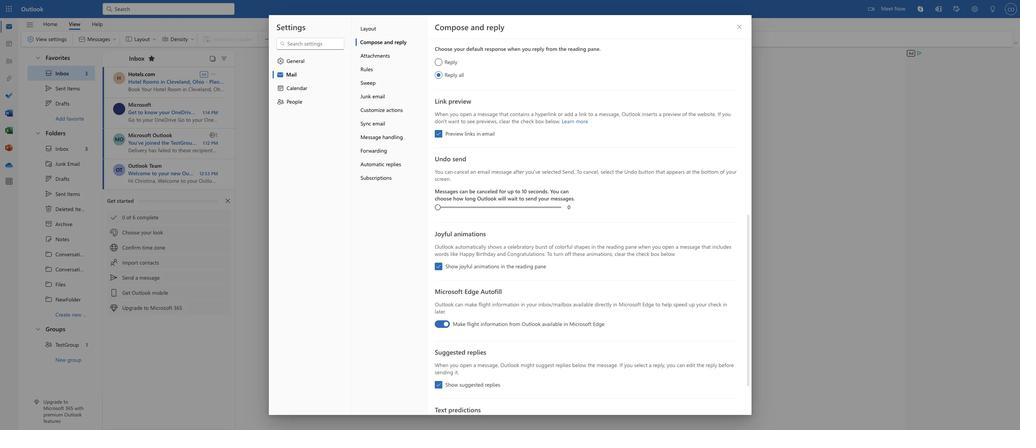 Task type: vqa. For each thing, say whether or not it's contained in the screenshot.
CLIPBOARD group
no



Task type: describe. For each thing, give the bounding box(es) containing it.
joyful
[[459, 263, 472, 270]]

create new folder tree item
[[28, 307, 97, 322]]

will
[[498, 195, 506, 202]]

how
[[453, 195, 463, 202]]

preview inside the when you open a message that contains a hyperlink or add a link to a message, outlook inserts a preview of the website. if you don't want to see previews, clear the check box below.
[[663, 110, 681, 118]]

add favorite
[[55, 115, 84, 122]]

reply,
[[653, 362, 665, 369]]

 button
[[733, 21, 745, 33]]

the right below
[[588, 362, 595, 369]]

 for  newfolder
[[45, 296, 52, 303]]

Select a conversation checkbox
[[113, 103, 128, 115]]

 view settings
[[27, 35, 67, 43]]

with
[[74, 405, 84, 412]]

0 horizontal spatial undo
[[435, 155, 451, 163]]

outlook inside outlook can make flight information in your inbox/mailbox available directly in microsoft edge to help speed up your check in later.
[[435, 301, 453, 308]]

2  tree item from the top
[[28, 186, 95, 201]]

microsoft edge autofill
[[435, 287, 502, 296]]

to left read
[[587, 254, 592, 261]]

testgroup inside message list no conversations selected list box
[[171, 139, 195, 146]]

when inside choose your default response when you reply from the reading pane. option group
[[507, 45, 520, 52]]

compose and reply inside button
[[360, 38, 406, 46]]


[[26, 21, 34, 29]]

choose
[[435, 195, 452, 202]]

outlook team
[[128, 162, 162, 169]]

that inside you can cancel an email message after you've selected send. to cancel, select the undo button that appears at the bottom of your screen.
[[656, 168, 665, 175]]

inbox for 1st the  tree item from the bottom
[[55, 145, 68, 152]]

1  tree item from the top
[[28, 66, 95, 81]]

rules button
[[355, 63, 427, 76]]

your down 'team'
[[158, 170, 169, 177]]

message inside you can cancel an email message after you've selected send. to cancel, select the undo button that appears at the bottom of your screen.
[[491, 168, 512, 175]]

joined
[[145, 139, 160, 146]]

1  tree item from the top
[[28, 247, 104, 262]]

sync email button
[[355, 117, 427, 130]]

1 horizontal spatial ad
[[909, 51, 914, 56]]

application containing settings
[[0, 0, 1020, 430]]

flight inside outlook can make flight information in your inbox/mailbox available directly in microsoft edge to help speed up your check in later.
[[478, 301, 491, 308]]

import
[[122, 259, 138, 266]]

microsoft up later.
[[435, 287, 463, 296]]

hotel
[[128, 78, 141, 85]]

upgrade for upgrade to microsoft 365 with premium outlook features
[[43, 399, 62, 405]]

you've
[[525, 168, 540, 175]]

all
[[459, 71, 464, 78]]

box inside the when you open a message that contains a hyperlink or add a link to a message, outlook inserts a preview of the website. if you don't want to see previews, clear the check box below.
[[535, 118, 544, 125]]

reply inside the when you open a message, outlook might suggest replies below the message. if you select a reply, you can edit the reply before sending it.
[[706, 362, 717, 369]]

view inside "button"
[[69, 20, 80, 27]]

cancel
[[454, 168, 469, 175]]

dialog containing settings
[[0, 0, 1020, 430]]

compose and reply tab panel
[[427, 15, 751, 430]]

1 vertical spatial information
[[480, 321, 508, 328]]

joyful animations element
[[435, 243, 737, 270]]

0 for 0
[[567, 204, 570, 211]]

ad inside message list no conversations selected list box
[[202, 71, 206, 77]]

h
[[117, 74, 121, 81]]

 inbox for 1st the  tree item from the bottom
[[45, 145, 68, 152]]

Select a conversation checkbox
[[113, 164, 128, 176]]

show for joyful
[[445, 263, 458, 270]]

get for get to know your onedrive – how to back up your pc and mobile
[[128, 109, 137, 116]]

message inside outlook automatically shows a celebratory burst of colorful shapes in the reading pane when you open a message that includes words like happy birthday and congratulations. to turn off these animations, clear the check box below.
[[680, 243, 700, 250]]

from inside option group
[[546, 45, 557, 52]]

and inside message list no conversations selected list box
[[259, 109, 268, 116]]

2  from the top
[[45, 145, 52, 152]]

email inside you can cancel an email message after you've selected send. to cancel, select the undo button that appears at the bottom of your screen.
[[477, 168, 490, 175]]

congratulations.
[[507, 250, 545, 258]]

 for suggested replies
[[436, 382, 441, 388]]

items for  tree item
[[75, 205, 88, 213]]

 calendar
[[277, 84, 307, 92]]

favorites tree item
[[28, 51, 95, 66]]

confirm
[[122, 244, 141, 251]]

2 vertical spatial edge
[[593, 321, 604, 328]]

1:12
[[203, 140, 210, 146]]

the down congratulations.
[[506, 263, 514, 270]]

get to know your onedrive – how to back up your pc and mobile
[[128, 109, 286, 116]]

the left website.
[[688, 110, 696, 118]]

book
[[244, 78, 256, 85]]

add
[[564, 110, 573, 118]]

hotel rooms in cleveland, ohio - plans change. book cancellable
[[128, 78, 285, 85]]

show suggested replies
[[445, 381, 500, 388]]

information inside outlook can make flight information in your inbox/mailbox available directly in microsoft edge to help speed up your check in later.
[[492, 301, 519, 308]]

link
[[579, 110, 587, 118]]

reading inside outlook automatically shows a celebratory burst of colorful shapes in the reading pane when you open a message that includes words like happy birthday and congratulations. to turn off these animations, clear the check box below.
[[606, 243, 624, 250]]

0 for 0 of 6 complete
[[122, 214, 125, 221]]

up inside message list no conversations selected list box
[[231, 109, 237, 116]]

edit
[[686, 362, 695, 369]]

 inside favorites tree
[[45, 84, 52, 92]]

screen.
[[435, 175, 451, 183]]

choose for choose your look
[[122, 229, 140, 236]]

forwarding
[[360, 147, 387, 154]]

compose and reply heading
[[435, 21, 504, 32]]

contacts
[[140, 259, 159, 266]]

view inside  view settings
[[36, 35, 47, 43]]

 tree item
[[28, 156, 95, 171]]

microsoft down get outlook mobile at the left of page
[[150, 304, 172, 312]]

 tree item for 
[[28, 171, 95, 186]]

pm for group
[[211, 140, 218, 146]]

it.
[[455, 369, 459, 376]]

message inside list box
[[139, 274, 160, 281]]

newfolder
[[55, 296, 81, 303]]


[[210, 132, 217, 139]]

2 sent from the top
[[55, 190, 66, 197]]

select inside the when you open a message, outlook might suggest replies below the message. if you select a reply, you can edit the reply before sending it.
[[634, 362, 647, 369]]

if inside the when you open a message that contains a hyperlink or add a link to a message, outlook inserts a preview of the website. if you don't want to see previews, clear the check box below.
[[718, 110, 721, 118]]

to left 10
[[515, 188, 520, 195]]

1 vertical spatial available
[[542, 321, 562, 328]]

undo send element
[[435, 168, 737, 213]]

read
[[593, 254, 604, 261]]

outlook inside messages can be canceled for up to 10 seconds. you can choose how long outlook will wait to send your messages.
[[477, 195, 496, 202]]

your right "speed"
[[696, 301, 707, 308]]

home button
[[38, 18, 63, 30]]

make flight information from outlook available in microsoft edge
[[453, 321, 604, 328]]

welcome
[[128, 170, 150, 177]]

to right 1:14 on the left top
[[212, 109, 217, 116]]

check inside the when you open a message that contains a hyperlink or add a link to a message, outlook inserts a preview of the website. if you don't want to see previews, clear the check box below.
[[521, 118, 534, 125]]

tree containing 
[[28, 141, 104, 322]]

0 horizontal spatial pane
[[535, 263, 546, 270]]

seconds.
[[528, 188, 549, 195]]

files image
[[5, 75, 13, 83]]

 general
[[277, 57, 304, 65]]

outlook down inbox/mailbox
[[522, 321, 540, 328]]

actions
[[386, 106, 403, 114]]

 button for folders
[[31, 126, 44, 140]]

outlook up welcome
[[128, 162, 148, 169]]

choose your default response when you reply from the reading pane.
[[435, 45, 601, 52]]

inbox for 1st the  tree item
[[55, 70, 69, 77]]

powerpoint image
[[5, 144, 13, 152]]

undo inside you can cancel an email message after you've selected send. to cancel, select the undo button that appears at the bottom of your screen.
[[624, 168, 637, 175]]

2  from the top
[[45, 190, 52, 198]]

message list section
[[103, 48, 286, 430]]

 conversation history
[[45, 250, 104, 258]]

12:53
[[199, 170, 210, 176]]

message.
[[597, 362, 618, 369]]

link preview
[[435, 97, 471, 105]]

 for link preview
[[436, 131, 441, 137]]

message, inside the when you open a message that contains a hyperlink or add a link to a message, outlook inserts a preview of the website. if you don't want to see previews, clear the check box below.
[[599, 110, 620, 118]]

send a message
[[122, 274, 160, 281]]

2  tree item from the top
[[28, 262, 95, 277]]

messages.
[[550, 195, 575, 202]]

features
[[43, 418, 61, 424]]

or
[[558, 110, 563, 118]]

you inside option group
[[522, 45, 531, 52]]

your left look
[[141, 229, 152, 236]]

the right 'at'
[[692, 168, 700, 175]]

of inside message list no conversations selected list box
[[126, 214, 131, 221]]

people image
[[5, 58, 13, 65]]

outlook can make flight information in your inbox/mailbox available directly in microsoft edge to help speed up your check in later.
[[435, 301, 727, 315]]

like
[[450, 250, 458, 258]]

bottom
[[701, 168, 718, 175]]

appears
[[666, 168, 685, 175]]

can for you can cancel an email message after you've selected send. to cancel, select the undo button that appears at the bottom of your screen.
[[459, 188, 468, 195]]

directly
[[595, 301, 612, 308]]

1 vertical spatial flight
[[467, 321, 479, 328]]

send.
[[562, 168, 575, 175]]

 archive
[[45, 220, 73, 228]]

1 horizontal spatial an
[[567, 254, 573, 261]]

 for  general
[[277, 57, 284, 65]]

choose for choose your default response when you reply from the reading pane.
[[435, 45, 452, 52]]

1 horizontal spatial mobile
[[269, 109, 286, 116]]

can for microsoft edge autofill
[[455, 301, 463, 308]]

1 vertical spatial animations
[[474, 263, 499, 270]]

and inside button
[[384, 38, 393, 46]]

response
[[484, 45, 506, 52]]

0 vertical spatial send
[[452, 155, 466, 163]]

 sent items inside favorites tree
[[45, 84, 80, 92]]

send inside messages can be canceled for up to 10 seconds. you can choose how long outlook will wait to send your messages.
[[525, 195, 537, 202]]

reading inside option group
[[568, 45, 586, 52]]

 inside message list no conversations selected list box
[[110, 214, 118, 221]]

the right edit
[[697, 362, 704, 369]]

the right animations,
[[627, 250, 635, 258]]

junk inside  junk email
[[55, 160, 66, 167]]

an inside you can cancel an email message after you've selected send. to cancel, select the undo button that appears at the bottom of your screen.
[[470, 168, 476, 175]]

cancellable
[[258, 78, 285, 85]]

 for favorites
[[35, 54, 41, 61]]

clear inside outlook automatically shows a celebratory burst of colorful shapes in the reading pane when you open a message that includes words like happy birthday and congratulations. to turn off these animations, clear the check box below.
[[615, 250, 626, 258]]

testgroup inside  testgroup
[[55, 341, 79, 348]]

 tree item
[[28, 232, 95, 247]]

settings
[[48, 35, 67, 43]]

outlook down send a message at bottom
[[132, 289, 151, 296]]

left-rail-appbar navigation
[[2, 18, 17, 174]]

can down "send."
[[560, 188, 569, 195]]

the left "button"
[[615, 168, 623, 175]]

you inside outlook automatically shows a celebratory burst of colorful shapes in the reading pane when you open a message that includes words like happy birthday and congratulations. to turn off these animations, clear the check box below.
[[652, 243, 661, 250]]

your inside option group
[[454, 45, 465, 52]]

attachments button
[[355, 49, 427, 63]]

compose inside button
[[360, 38, 382, 46]]

make
[[453, 321, 465, 328]]

email inside button
[[372, 120, 385, 127]]

calendar image
[[5, 40, 13, 48]]

to right wait
[[519, 195, 524, 202]]

reply inside option group
[[532, 45, 544, 52]]

word image
[[5, 110, 13, 117]]

folders tree item
[[28, 126, 95, 141]]

upgrade to microsoft 365 with premium outlook features
[[43, 399, 84, 424]]

4  tree item from the top
[[28, 292, 95, 307]]

that inside outlook automatically shows a celebratory burst of colorful shapes in the reading pane when you open a message that includes words like happy birthday and congratulations. to turn off these animations, clear the check box below.
[[701, 243, 711, 250]]

2  sent items from the top
[[45, 190, 80, 198]]

deleted
[[55, 205, 74, 213]]

new
[[55, 356, 66, 363]]

meet
[[881, 5, 893, 12]]

the inside option group
[[559, 45, 566, 52]]

your left pc
[[239, 109, 249, 116]]

drafts for 
[[55, 175, 69, 182]]

your inside messages can be canceled for up to 10 seconds. you can choose how long outlook will wait to send your messages.
[[538, 195, 549, 202]]

below. inside the when you open a message that contains a hyperlink or add a link to a message, outlook inserts a preview of the website. if you don't want to see previews, clear the check box below.
[[545, 118, 560, 125]]

suggested
[[435, 348, 465, 356]]

1  tree item from the top
[[28, 81, 95, 96]]

the inside message list no conversations selected list box
[[162, 139, 169, 146]]

new inside message list no conversations selected list box
[[171, 170, 181, 177]]

inbox inside the inbox 
[[129, 54, 144, 62]]


[[209, 55, 216, 62]]

 tree item
[[28, 337, 95, 352]]

replies right suggested
[[485, 381, 500, 388]]

compose and reply inside tab panel
[[435, 21, 504, 32]]

to right link
[[588, 110, 593, 118]]

you inside you can cancel an email message after you've selected send. to cancel, select the undo button that appears at the bottom of your screen.
[[435, 168, 443, 175]]

check inside outlook can make flight information in your inbox/mailbox available directly in microsoft edge to help speed up your check in later.
[[708, 301, 721, 308]]

pm for onedrive
[[211, 109, 218, 115]]

outlook inside outlook automatically shows a celebratory burst of colorful shapes in the reading pane when you open a message that includes words like happy birthday and congratulations. to turn off these animations, clear the check box below.
[[435, 243, 453, 250]]

favorites
[[46, 54, 70, 61]]

to inside outlook can make flight information in your inbox/mailbox available directly in microsoft edge to help speed up your check in later.
[[655, 301, 660, 308]]

select inside you can cancel an email message after you've selected send. to cancel, select the undo button that appears at the bottom of your screen.
[[600, 168, 614, 175]]

 for  view settings
[[27, 35, 34, 43]]

outlook link
[[21, 0, 43, 18]]

compose and reply button
[[355, 35, 427, 49]]

 drafts for 
[[45, 175, 69, 183]]

 notes
[[45, 235, 69, 243]]

show joyful animations in the reading pane
[[445, 263, 546, 270]]

email inside "link preview" element
[[482, 130, 495, 137]]

 tree item
[[28, 201, 95, 216]]

up inside outlook can make flight information in your inbox/mailbox available directly in microsoft edge to help speed up your check in later.
[[689, 301, 695, 308]]


[[110, 274, 118, 282]]

junk email button
[[355, 90, 427, 103]]

in inside message list no conversations selected list box
[[161, 78, 165, 85]]

reply for reply all
[[444, 71, 457, 78]]

compose inside tab panel
[[435, 21, 468, 32]]

email
[[67, 160, 80, 167]]

customize
[[360, 106, 385, 114]]

replies right the suggested
[[467, 348, 486, 356]]

happy
[[459, 250, 475, 258]]

look
[[153, 229, 163, 236]]

you inside messages can be canceled for up to 10 seconds. you can choose how long outlook will wait to send your messages.
[[550, 188, 559, 195]]

onedrive image
[[5, 162, 13, 169]]

the up read
[[597, 243, 605, 250]]

joyful animations
[[435, 230, 486, 238]]

when for suggested
[[435, 362, 448, 369]]

0 horizontal spatial preview
[[448, 97, 471, 105]]

layout
[[360, 25, 376, 32]]

1 vertical spatial mobile
[[152, 289, 168, 296]]

choose your default response when you reply from the reading pane. option group
[[435, 43, 737, 80]]

 for groups
[[35, 326, 41, 332]]

of inside you can cancel an email message after you've selected send. to cancel, select the undo button that appears at the bottom of your screen.
[[720, 168, 725, 175]]

select
[[551, 254, 566, 261]]

12:53 pm
[[199, 170, 218, 176]]

outlook inside the when you open a message, outlook might suggest replies below the message. if you select a reply, you can edit the reply before sending it.
[[500, 362, 519, 369]]

 for  testgroup
[[45, 341, 52, 348]]

below. inside outlook automatically shows a celebratory burst of colorful shapes in the reading pane when you open a message that includes words like happy birthday and congratulations. to turn off these animations, clear the check box below.
[[661, 250, 676, 258]]

select an item to read
[[551, 254, 604, 261]]

0 vertical spatial animations
[[454, 230, 486, 238]]

 tree item
[[28, 216, 95, 232]]



Task type: locate. For each thing, give the bounding box(es) containing it.
to inside outlook automatically shows a celebratory burst of colorful shapes in the reading pane when you open a message that includes words like happy birthday and congratulations. to turn off these animations, clear the check box below.
[[547, 250, 552, 258]]

0 vertical spatial mobile
[[269, 109, 286, 116]]

1 horizontal spatial compose and reply
[[435, 21, 504, 32]]

3 inside tree
[[85, 145, 88, 152]]

 down words
[[436, 264, 441, 269]]

that left includes
[[701, 243, 711, 250]]

0 vertical spatial pm
[[211, 109, 218, 115]]

4  from the top
[[45, 296, 52, 303]]


[[35, 54, 41, 61], [35, 130, 41, 136], [35, 326, 41, 332]]

message, up show suggested replies
[[477, 362, 499, 369]]

 button
[[207, 53, 218, 64]]

 down 
[[45, 250, 52, 258]]

tab list containing home
[[37, 18, 109, 30]]

automatically
[[455, 243, 486, 250]]

turn
[[554, 250, 563, 258]]

0 horizontal spatial edge
[[464, 287, 479, 296]]

microsoft up know
[[128, 101, 151, 108]]

sync email
[[360, 120, 385, 127]]

0 vertical spatial  sent items
[[45, 84, 80, 92]]

1 vertical spatial choose
[[122, 229, 140, 236]]

up inside messages can be canceled for up to 10 seconds. you can choose how long outlook will wait to send your messages.
[[507, 188, 514, 195]]

 tree item
[[28, 247, 104, 262], [28, 262, 95, 277], [28, 277, 95, 292], [28, 292, 95, 307]]

the right 'joined'
[[162, 139, 169, 146]]

when for link
[[435, 110, 448, 118]]

celebratory
[[507, 243, 534, 250]]

open inside outlook automatically shows a celebratory burst of colorful shapes in the reading pane when you open a message that includes words like happy birthday and congratulations. to turn off these animations, clear the check box below.
[[662, 243, 674, 250]]

microsoft inside upgrade to microsoft 365 with premium outlook features
[[43, 405, 64, 412]]

email inside button
[[372, 93, 385, 100]]

box inside outlook automatically shows a celebratory burst of colorful shapes in the reading pane when you open a message that includes words like happy birthday and congratulations. to turn off these animations, clear the check box below.
[[651, 250, 659, 258]]

inbox heading
[[119, 50, 158, 67]]

1 horizontal spatial 
[[277, 98, 284, 106]]

sent inside favorites tree
[[55, 85, 66, 92]]

1 vertical spatial 
[[45, 190, 52, 198]]

 inside groups 'tree item'
[[35, 326, 41, 332]]

1  from the top
[[45, 69, 52, 77]]

2 vertical spatial open
[[460, 362, 472, 369]]

email up customize actions
[[372, 93, 385, 100]]

compose
[[435, 21, 468, 32], [360, 38, 382, 46]]

replies left below
[[555, 362, 571, 369]]

compose and reply down layout button
[[360, 38, 406, 46]]

settings heading
[[276, 21, 305, 32]]

2  tree item from the top
[[28, 171, 95, 186]]

animations down birthday
[[474, 263, 499, 270]]

2  tree item from the top
[[28, 141, 95, 156]]

your inside you can cancel an email message after you've selected send. to cancel, select the undo button that appears at the bottom of your screen.
[[726, 168, 736, 175]]

tree
[[28, 141, 104, 322]]

 tree item up ' newfolder'
[[28, 277, 95, 292]]

 inside folders tree item
[[35, 130, 41, 136]]

suggest
[[536, 362, 554, 369]]

0 vertical spatial if
[[718, 110, 721, 118]]

microsoft up you've
[[128, 132, 151, 139]]

to left "see"
[[461, 118, 466, 125]]

view button
[[63, 18, 86, 30]]

upgrade for upgrade to microsoft 365
[[122, 304, 142, 312]]

0 inside message list no conversations selected list box
[[122, 214, 125, 221]]

 inside favorites tree
[[45, 69, 52, 77]]

1  from the top
[[45, 250, 52, 258]]

1 vertical spatial below.
[[661, 250, 676, 258]]

 sent items
[[45, 84, 80, 92], [45, 190, 80, 198]]

you can cancel an email message after you've selected send. to cancel, select the undo button that appears at the bottom of your screen.
[[435, 168, 736, 183]]

 drafts
[[45, 100, 69, 107], [45, 175, 69, 183]]

0 vertical spatial 3
[[85, 70, 88, 77]]

reply inside button
[[394, 38, 406, 46]]

sent
[[55, 85, 66, 92], [55, 190, 66, 197]]

link
[[435, 97, 447, 105]]

2 horizontal spatial that
[[701, 243, 711, 250]]

replies inside the when you open a message, outlook might suggest replies below the message. if you select a reply, you can edit the reply before sending it.
[[555, 362, 571, 369]]

 tree item for 
[[28, 96, 95, 111]]

up right for
[[507, 188, 514, 195]]

speed
[[673, 301, 687, 308]]

2 pm from the top
[[211, 140, 218, 146]]

mo
[[115, 136, 124, 143]]

1 vertical spatial an
[[567, 254, 573, 261]]

that inside the when you open a message that contains a hyperlink or add a link to a message, outlook inserts a preview of the website. if you don't want to see previews, clear the check box below.
[[499, 110, 508, 118]]

 inside settings tab list
[[277, 98, 284, 106]]

of right bottom at the right
[[720, 168, 725, 175]]

compose and reply
[[435, 21, 504, 32], [360, 38, 406, 46]]

 button for favorites
[[31, 51, 44, 64]]

to
[[577, 168, 582, 175], [547, 250, 552, 258]]

0 vertical spatial an
[[470, 168, 476, 175]]

0 horizontal spatial compose
[[360, 38, 382, 46]]

1 vertical spatial items
[[67, 190, 80, 197]]

outlook inside the when you open a message that contains a hyperlink or add a link to a message, outlook inserts a preview of the website. if you don't want to see previews, clear the check box below.
[[622, 110, 640, 118]]

1  from the top
[[45, 100, 52, 107]]

files
[[55, 281, 66, 288]]

0 horizontal spatial ad
[[202, 71, 206, 77]]

 inbox down favorites
[[45, 69, 69, 77]]

contains
[[510, 110, 529, 118]]

0 vertical spatial select
[[600, 168, 614, 175]]

 inside  view settings
[[27, 35, 34, 43]]

back
[[218, 109, 229, 116]]

outlook up you've joined the testgroup group
[[153, 132, 172, 139]]

when inside the when you open a message, outlook might suggest replies below the message. if you select a reply, you can edit the reply before sending it.
[[435, 362, 448, 369]]

3 inside favorites tree
[[85, 70, 88, 77]]

microsoft inside outlook can make flight information in your inbox/mailbox available directly in microsoft edge to help speed up your check in later.
[[619, 301, 641, 308]]


[[45, 205, 52, 213]]

folders
[[46, 129, 66, 137]]

1 drafts from the top
[[55, 100, 69, 107]]

pm right 12:53
[[211, 170, 218, 176]]

document
[[0, 0, 1020, 430]]

1:12 pm
[[203, 140, 218, 146]]


[[220, 55, 228, 63]]

 drafts down  tree item in the top of the page
[[45, 175, 69, 183]]

microsoft down outlook can make flight information in your inbox/mailbox available directly in microsoft edge to help speed up your check in later.
[[569, 321, 591, 328]]

message list no conversations selected list box
[[103, 67, 286, 430]]

in
[[161, 78, 165, 85], [476, 130, 481, 137], [591, 243, 596, 250], [501, 263, 505, 270], [521, 301, 525, 308], [613, 301, 617, 308], [723, 301, 727, 308], [564, 321, 568, 328]]

replies inside button
[[386, 161, 401, 168]]

message, inside the when you open a message, outlook might suggest replies below the message. if you select a reply, you can edit the reply before sending it.
[[477, 362, 499, 369]]

choose inside message list no conversations selected list box
[[122, 229, 140, 236]]

1 when from the top
[[435, 110, 448, 118]]

email right "sync"
[[372, 120, 385, 127]]

get right microsoft image on the top of the page
[[128, 109, 137, 116]]

 button
[[146, 52, 158, 64]]

1 vertical spatial 365
[[65, 405, 73, 412]]

 left groups
[[35, 326, 41, 332]]

0 vertical spatial reply
[[444, 58, 457, 66]]

2 horizontal spatial reading
[[606, 243, 624, 250]]

help
[[92, 20, 103, 27]]

items for 1st the  tree item
[[67, 85, 80, 92]]

layout group
[[121, 32, 196, 45]]

 inbox for 1st the  tree item
[[45, 69, 69, 77]]

3  from the top
[[45, 281, 52, 288]]

0 vertical spatial 365
[[174, 304, 182, 312]]

0 horizontal spatial 0
[[122, 214, 125, 221]]

3 for 1st the  tree item
[[85, 70, 88, 77]]

to down get outlook mobile at the left of page
[[144, 304, 149, 312]]

1 vertical spatial undo
[[624, 168, 637, 175]]

0 inside undo send element
[[567, 204, 570, 211]]

1 reply from the top
[[444, 58, 457, 66]]

2 when from the top
[[435, 362, 448, 369]]


[[277, 84, 284, 92]]

1 horizontal spatial from
[[546, 45, 557, 52]]

1  inbox from the top
[[45, 69, 69, 77]]

0 horizontal spatial when
[[507, 45, 520, 52]]

2 horizontal spatial check
[[708, 301, 721, 308]]

default
[[466, 45, 483, 52]]

1 vertical spatial inbox
[[55, 70, 69, 77]]

 button inside groups 'tree item'
[[31, 322, 44, 336]]

0 vertical spatial  tree item
[[28, 81, 95, 96]]

and up default
[[471, 21, 484, 32]]

favorite
[[67, 115, 84, 122]]

inbox/mailbox
[[538, 301, 572, 308]]

0 vertical spatial message,
[[599, 110, 620, 118]]

undo send
[[435, 155, 466, 163]]

1 3 from the top
[[85, 70, 88, 77]]

1 vertical spatial 
[[35, 130, 41, 136]]

3  from the top
[[35, 326, 41, 332]]

new left the folder
[[72, 311, 81, 318]]

 button left folders
[[31, 126, 44, 140]]

 drafts up add
[[45, 100, 69, 107]]

from
[[546, 45, 557, 52], [509, 321, 520, 328]]

reading down congratulations.
[[515, 263, 533, 270]]

subscriptions button
[[355, 171, 427, 185]]

of inside the when you open a message that contains a hyperlink or add a link to a message, outlook inserts a preview of the website. if you don't want to see previews, clear the check box below.
[[682, 110, 687, 118]]

 button left favorites
[[31, 51, 44, 64]]

1 vertical spatial view
[[36, 35, 47, 43]]

0 down messages.
[[567, 204, 570, 211]]

upgrade right 
[[122, 304, 142, 312]]

 tree item down  junk email
[[28, 171, 95, 186]]

1  button from the top
[[31, 51, 44, 64]]

365 for upgrade to microsoft 365 with premium outlook features
[[65, 405, 73, 412]]

message inside the when you open a message that contains a hyperlink or add a link to a message, outlook inserts a preview of the website. if you don't want to see previews, clear the check box below.
[[477, 110, 498, 118]]

2 vertical spatial reading
[[515, 263, 533, 270]]

1  from the top
[[45, 84, 52, 92]]

 files
[[45, 281, 66, 288]]

0 vertical spatial junk
[[360, 93, 371, 100]]

2  from the top
[[45, 175, 52, 183]]

outlook automatically shows a celebratory burst of colorful shapes in the reading pane when you open a message that includes words like happy birthday and congratulations. to turn off these animations, clear the check box below.
[[435, 243, 731, 258]]

items inside ' deleted items'
[[75, 205, 88, 213]]

reading left pane.
[[568, 45, 586, 52]]

2  from the top
[[45, 265, 52, 273]]

view left help
[[69, 20, 80, 27]]

 button
[[222, 195, 234, 207]]

you down the undo send
[[435, 168, 443, 175]]

 down don't
[[436, 131, 441, 137]]

open inside the when you open a message that contains a hyperlink or add a link to a message, outlook inserts a preview of the website. if you don't want to see previews, clear the check box below.
[[460, 110, 472, 118]]

0 vertical spatial inbox
[[129, 54, 144, 62]]

upgrade to microsoft 365
[[122, 304, 182, 312]]

sweep
[[360, 79, 376, 86]]

microsoft edge autofill element
[[435, 301, 737, 331]]

team
[[149, 162, 162, 169]]

0 vertical spatial  inbox
[[45, 69, 69, 77]]

 down sending
[[436, 382, 441, 388]]

 for 
[[45, 265, 52, 273]]

to left know
[[138, 109, 143, 116]]

outlook inside banner
[[21, 5, 43, 13]]

3  tree item from the top
[[28, 277, 95, 292]]

rooms
[[143, 78, 159, 85]]

1 vertical spatial  sent items
[[45, 190, 80, 198]]

tab list inside application
[[37, 18, 109, 30]]

of
[[682, 110, 687, 118], [720, 168, 725, 175], [126, 214, 131, 221], [549, 243, 553, 250]]

0 horizontal spatial box
[[535, 118, 544, 125]]

1 horizontal spatial message,
[[599, 110, 620, 118]]

 inside settings tab list
[[277, 57, 284, 65]]

edge down directly
[[593, 321, 604, 328]]

2 reply from the top
[[444, 71, 457, 78]]

0 vertical spatial preview
[[448, 97, 471, 105]]

your left default
[[454, 45, 465, 52]]

handling
[[382, 134, 403, 141]]

groups tree item
[[28, 322, 95, 337]]

add favorite tree item
[[28, 111, 95, 126]]

 for joyful animations
[[436, 264, 441, 269]]

1 vertical spatial group
[[67, 356, 81, 363]]

mobile right pc
[[269, 109, 286, 116]]

 tree item
[[28, 81, 95, 96], [28, 186, 95, 201]]

can left make
[[455, 301, 463, 308]]

pane right animations,
[[625, 243, 637, 250]]

 for 
[[277, 98, 284, 106]]

dialog
[[0, 0, 1020, 430]]

reply left all
[[444, 71, 457, 78]]

2  from the top
[[35, 130, 41, 136]]

1  sent items from the top
[[45, 84, 80, 92]]

1 horizontal spatial upgrade
[[122, 304, 142, 312]]

get for get outlook mobile
[[122, 289, 130, 296]]

1 vertical spatial reading
[[606, 243, 624, 250]]

2 drafts from the top
[[55, 175, 69, 182]]

2 3 from the top
[[85, 145, 88, 152]]

0 vertical spatial up
[[231, 109, 237, 116]]

customize actions
[[360, 106, 403, 114]]

to down 'team'
[[152, 170, 157, 177]]

 for  conversation history
[[45, 250, 52, 258]]

an right cancel
[[470, 168, 476, 175]]

drafts inside favorites tree
[[55, 100, 69, 107]]

in inside outlook automatically shows a celebratory burst of colorful shapes in the reading pane when you open a message that includes words like happy birthday and congratulations. to turn off these animations, clear the check box below.
[[591, 243, 596, 250]]

your up make flight information from outlook available in microsoft edge
[[526, 301, 537, 308]]

2 vertical spatial check
[[708, 301, 721, 308]]

outlook banner
[[0, 0, 1020, 18]]

you've
[[128, 139, 144, 146]]

tab list
[[37, 18, 109, 30]]

want
[[448, 118, 459, 125]]

microsoft image
[[113, 103, 125, 115]]

 inside favorites tree item
[[35, 54, 41, 61]]

a inside list box
[[135, 274, 138, 281]]

 tree item
[[28, 66, 95, 81], [28, 141, 95, 156]]

Select a conversation checkbox
[[113, 134, 128, 146]]

that left contains
[[499, 110, 508, 118]]

can left edit
[[677, 362, 685, 369]]

1 vertical spatial pm
[[211, 140, 218, 146]]

3  button from the top
[[31, 322, 44, 336]]

junk right 
[[55, 160, 66, 167]]

message,
[[599, 110, 620, 118], [477, 362, 499, 369]]

compose up default
[[435, 21, 468, 32]]

undo left "button"
[[624, 168, 637, 175]]

the right previews,
[[512, 118, 519, 125]]

0 vertical spatial that
[[499, 110, 508, 118]]

pane
[[625, 243, 637, 250], [535, 263, 546, 270]]

 for folders
[[35, 130, 41, 136]]

1 vertical spatial clear
[[615, 250, 626, 258]]

0 vertical spatial  tree item
[[28, 66, 95, 81]]

your left messages.
[[538, 195, 549, 202]]

 tree item
[[28, 96, 95, 111], [28, 171, 95, 186]]

the
[[559, 45, 566, 52], [688, 110, 696, 118], [512, 118, 519, 125], [162, 139, 169, 146], [615, 168, 623, 175], [692, 168, 700, 175], [597, 243, 605, 250], [627, 250, 635, 258], [506, 263, 514, 270], [588, 362, 595, 369], [697, 362, 704, 369]]

1 vertical spatial testgroup
[[55, 341, 79, 348]]

1 vertical spatial box
[[651, 250, 659, 258]]

outlook down joyful
[[435, 243, 453, 250]]

and right pc
[[259, 109, 268, 116]]

1 horizontal spatial box
[[651, 250, 659, 258]]

 tree item up  junk email
[[28, 141, 95, 156]]

open for preview
[[460, 110, 472, 118]]

premium
[[43, 412, 63, 418]]

your
[[454, 45, 465, 52], [159, 109, 170, 116], [239, 109, 249, 116], [726, 168, 736, 175], [158, 170, 169, 177], [538, 195, 549, 202], [141, 229, 152, 236], [526, 301, 537, 308], [696, 301, 707, 308]]

365 inside message list no conversations selected list box
[[174, 304, 182, 312]]

messages
[[435, 188, 458, 195]]

available inside outlook can make flight information in your inbox/mailbox available directly in microsoft edge to help speed up your check in later.
[[573, 301, 593, 308]]

can inside you can cancel an email message after you've selected send. to cancel, select the undo button that appears at the bottom of your screen.
[[445, 168, 453, 175]]

0 vertical spatial check
[[521, 118, 534, 125]]

1 vertical spatial upgrade
[[43, 399, 62, 405]]

when down 'link'
[[435, 110, 448, 118]]

get for get started
[[107, 197, 116, 204]]

 inside favorites tree
[[45, 100, 52, 107]]

when inside outlook automatically shows a celebratory burst of colorful shapes in the reading pane when you open a message that includes words like happy birthday and congratulations. to turn off these animations, clear the check box below.
[[638, 243, 651, 250]]

1 vertical spatial  tree item
[[28, 186, 95, 201]]

2 vertical spatial pm
[[211, 170, 218, 176]]

and inside outlook automatically shows a celebratory burst of colorful shapes in the reading pane when you open a message that includes words like happy birthday and congratulations. to turn off these animations, clear the check box below.
[[497, 250, 506, 258]]

colorful
[[555, 243, 572, 250]]

when inside the when you open a message that contains a hyperlink or add a link to a message, outlook inserts a preview of the website. if you don't want to see previews, clear the check box below.
[[435, 110, 448, 118]]

3 down folders tree item
[[85, 145, 88, 152]]

1 horizontal spatial new
[[171, 170, 181, 177]]

preview right inserts
[[663, 110, 681, 118]]

show down the it.
[[445, 381, 458, 388]]

1 vertical spatial send
[[525, 195, 537, 202]]

 for 
[[45, 175, 52, 183]]

1 horizontal spatial to
[[577, 168, 582, 175]]

application
[[0, 0, 1020, 430]]

home
[[43, 20, 57, 27]]

new group tree item
[[28, 352, 95, 367]]

edge inside outlook can make flight information in your inbox/mailbox available directly in microsoft edge to help speed up your check in later.
[[642, 301, 654, 308]]

1 vertical spatial  button
[[31, 126, 44, 140]]

started
[[117, 197, 134, 204]]

ad up hotel rooms in cleveland, ohio - plans change. book cancellable
[[202, 71, 206, 77]]

mail image
[[5, 23, 13, 31]]

1 horizontal spatial reading
[[568, 45, 586, 52]]

1 vertical spatial 
[[45, 145, 52, 152]]

pm right 1:14 on the left top
[[211, 109, 218, 115]]

outlook
[[21, 5, 43, 13], [622, 110, 640, 118], [153, 132, 172, 139], [128, 162, 148, 169], [477, 195, 496, 202], [435, 243, 453, 250], [132, 289, 151, 296], [435, 301, 453, 308], [522, 321, 540, 328], [500, 362, 519, 369], [64, 412, 82, 418]]

predictions
[[448, 406, 481, 414]]

0 vertical spatial when
[[507, 45, 520, 52]]

favorites tree
[[28, 48, 95, 126]]

if inside the when you open a message, outlook might suggest replies below the message. if you select a reply, you can edit the reply before sending it.
[[619, 362, 623, 369]]

inbox
[[129, 54, 144, 62], [55, 70, 69, 77], [55, 145, 68, 152]]

1 show from the top
[[445, 263, 458, 270]]

undo up screen.
[[435, 155, 451, 163]]

settings tab list
[[269, 15, 352, 415]]

sent up  tree item
[[55, 190, 66, 197]]

0 vertical spatial 0
[[567, 204, 570, 211]]

drafts inside tree
[[55, 175, 69, 182]]

choose up reply all
[[435, 45, 452, 52]]

clear inside the when you open a message that contains a hyperlink or add a link to a message, outlook inserts a preview of the website. if you don't want to see previews, clear the check box below.
[[499, 118, 510, 125]]

 drafts inside favorites tree
[[45, 100, 69, 107]]

1 vertical spatial reply
[[444, 71, 457, 78]]

2 show from the top
[[445, 381, 458, 388]]

1  tree item from the top
[[28, 96, 95, 111]]

send right wait
[[525, 195, 537, 202]]

1 sent from the top
[[55, 85, 66, 92]]

get right 
[[122, 289, 130, 296]]

links
[[465, 130, 475, 137]]

outlook up make
[[435, 301, 453, 308]]

link preview element
[[435, 110, 737, 138]]

outlook.com
[[182, 170, 213, 177]]

can inside the when you open a message, outlook might suggest replies below the message. if you select a reply, you can edit the reply before sending it.
[[677, 362, 685, 369]]

testgroup
[[171, 139, 195, 146], [55, 341, 79, 348]]

new left the outlook.com
[[171, 170, 181, 177]]

outlook inside upgrade to microsoft 365 with premium outlook features
[[64, 412, 82, 418]]

1  drafts from the top
[[45, 100, 69, 107]]

reply up reply all
[[444, 58, 457, 66]]

1  from the top
[[35, 54, 41, 61]]

you
[[522, 45, 531, 52], [450, 110, 458, 118], [722, 110, 731, 118], [652, 243, 661, 250], [450, 362, 458, 369], [624, 362, 633, 369], [667, 362, 675, 369]]

get outlook mobile
[[122, 289, 168, 296]]

can left be
[[459, 188, 468, 195]]

1 pm from the top
[[211, 109, 218, 115]]

Search settings search field
[[285, 40, 336, 48]]

outlook left the might
[[500, 362, 519, 369]]

to inside upgrade to microsoft 365 with premium outlook features
[[63, 399, 68, 405]]

premium features image
[[34, 400, 39, 405]]

1 vertical spatial 3
[[85, 145, 88, 152]]

 button
[[22, 18, 37, 31]]

 button for groups
[[31, 322, 44, 336]]

1 vertical spatial if
[[619, 362, 623, 369]]

 left favorites
[[35, 54, 41, 61]]

pm
[[211, 109, 218, 115], [211, 140, 218, 146], [211, 170, 218, 176]]

0 vertical spatial 
[[45, 84, 52, 92]]

layout button
[[355, 22, 427, 35]]

 for  files
[[45, 281, 52, 288]]

microsoft up features
[[43, 405, 64, 412]]

folder
[[83, 311, 97, 318]]

to inside you can cancel an email message after you've selected send. to cancel, select the undo button that appears at the bottom of your screen.
[[577, 168, 582, 175]]

0 vertical spatial get
[[128, 109, 137, 116]]

1 vertical spatial compose and reply
[[360, 38, 406, 46]]

1 vertical spatial junk
[[55, 160, 66, 167]]

excel image
[[5, 127, 13, 135]]

3 for 1st the  tree item from the bottom
[[85, 145, 88, 152]]

2  drafts from the top
[[45, 175, 69, 183]]

reply for reply
[[444, 58, 457, 66]]

can inside outlook can make flight information in your inbox/mailbox available directly in microsoft edge to help speed up your check in later.
[[455, 301, 463, 308]]

show inside joyful animations element
[[445, 263, 458, 270]]

information
[[492, 301, 519, 308], [480, 321, 508, 328]]

clear right previews,
[[499, 118, 510, 125]]

0 horizontal spatial compose and reply
[[360, 38, 406, 46]]

0 horizontal spatial new
[[72, 311, 81, 318]]

can for undo send
[[445, 168, 453, 175]]

choose your look
[[122, 229, 163, 236]]

get left "started"
[[107, 197, 116, 204]]

 tree item down favorites
[[28, 66, 95, 81]]

1 horizontal spatial 0
[[567, 204, 570, 211]]

2 vertical spatial items
[[75, 205, 88, 213]]

group inside message list no conversations selected list box
[[197, 139, 211, 146]]

1 vertical spatial sent
[[55, 190, 66, 197]]

upgrade inside message list no conversations selected list box
[[122, 304, 142, 312]]

1 vertical spatial new
[[72, 311, 81, 318]]

your right know
[[159, 109, 170, 116]]

items for 1st the  tree item from the bottom of the application containing settings
[[67, 190, 80, 197]]

that
[[499, 110, 508, 118], [656, 168, 665, 175], [701, 243, 711, 250]]

new inside "tree item"
[[72, 311, 81, 318]]

set your advertising preferences image
[[917, 50, 923, 56]]

 for 
[[45, 100, 52, 107]]

when down the suggested
[[435, 362, 448, 369]]

text predictions
[[435, 406, 481, 414]]

365 for upgrade to microsoft 365
[[174, 304, 182, 312]]


[[27, 35, 34, 43], [277, 57, 284, 65]]

1 vertical spatial when
[[435, 362, 448, 369]]

2 horizontal spatial up
[[689, 301, 695, 308]]

from inside microsoft edge autofill element
[[509, 321, 520, 328]]

 inside the "suggested replies" element
[[436, 382, 441, 388]]

drafts for 
[[55, 100, 69, 107]]

 drafts for 
[[45, 100, 69, 107]]

2  inbox from the top
[[45, 145, 68, 152]]

0 horizontal spatial check
[[521, 118, 534, 125]]

 down 
[[277, 98, 284, 106]]

if
[[718, 110, 721, 118], [619, 362, 623, 369]]

message left after
[[491, 168, 512, 175]]

of inside outlook automatically shows a celebratory burst of colorful shapes in the reading pane when you open a message that includes words like happy birthday and congratulations. to turn off these animations, clear the check box below.
[[549, 243, 553, 250]]

 button left groups
[[31, 322, 44, 336]]

 button inside folders tree item
[[31, 126, 44, 140]]

6
[[133, 214, 135, 221]]

open for replies
[[460, 362, 472, 369]]

 down favorites
[[45, 84, 52, 92]]

suggested replies element
[[435, 362, 737, 389]]

later.
[[435, 308, 446, 315]]

3 pm from the top
[[211, 170, 218, 176]]

1 vertical spatial  tree item
[[28, 141, 95, 156]]

to do image
[[5, 92, 13, 100]]

1 vertical spatial show
[[445, 381, 458, 388]]

create
[[55, 311, 70, 318]]

0 vertical spatial new
[[171, 170, 181, 177]]

 left folders
[[35, 130, 41, 136]]

box
[[535, 118, 544, 125], [651, 250, 659, 258]]

website.
[[697, 110, 716, 118]]

2  button from the top
[[31, 126, 44, 140]]

items up ' deleted items'
[[67, 190, 80, 197]]

send up cancel
[[452, 155, 466, 163]]

1 horizontal spatial 365
[[174, 304, 182, 312]]

0 vertical spatial show
[[445, 263, 458, 270]]

0 horizontal spatial 
[[27, 35, 34, 43]]

new group
[[55, 356, 81, 363]]

1 horizontal spatial below.
[[661, 250, 676, 258]]

sync
[[360, 120, 371, 127]]

canceled
[[477, 188, 498, 195]]

0 vertical spatial  drafts
[[45, 100, 69, 107]]

1 vertical spatial message,
[[477, 362, 499, 369]]

check inside outlook automatically shows a celebratory burst of colorful shapes in the reading pane when you open a message that includes words like happy birthday and congratulations. to turn off these animations, clear the check box below.
[[636, 250, 649, 258]]

0 horizontal spatial junk
[[55, 160, 66, 167]]

includes
[[712, 243, 731, 250]]

1 horizontal spatial undo
[[624, 168, 637, 175]]

hotels.com image
[[113, 72, 125, 84]]

1 vertical spatial  drafts
[[45, 175, 69, 183]]

show for suggested
[[445, 381, 458, 388]]

outlook team image
[[113, 164, 125, 176]]

1 vertical spatial 0
[[122, 214, 125, 221]]

document containing settings
[[0, 0, 1020, 430]]

microsoft outlook image
[[113, 134, 125, 146]]

group inside new group tree item
[[67, 356, 81, 363]]

0 horizontal spatial testgroup
[[55, 341, 79, 348]]

more apps image
[[5, 178, 13, 186]]

0 vertical spatial 
[[35, 54, 41, 61]]

message right "see"
[[477, 110, 498, 118]]

pm for outlook.com
[[211, 170, 218, 176]]

inbox inside favorites tree
[[55, 70, 69, 77]]



